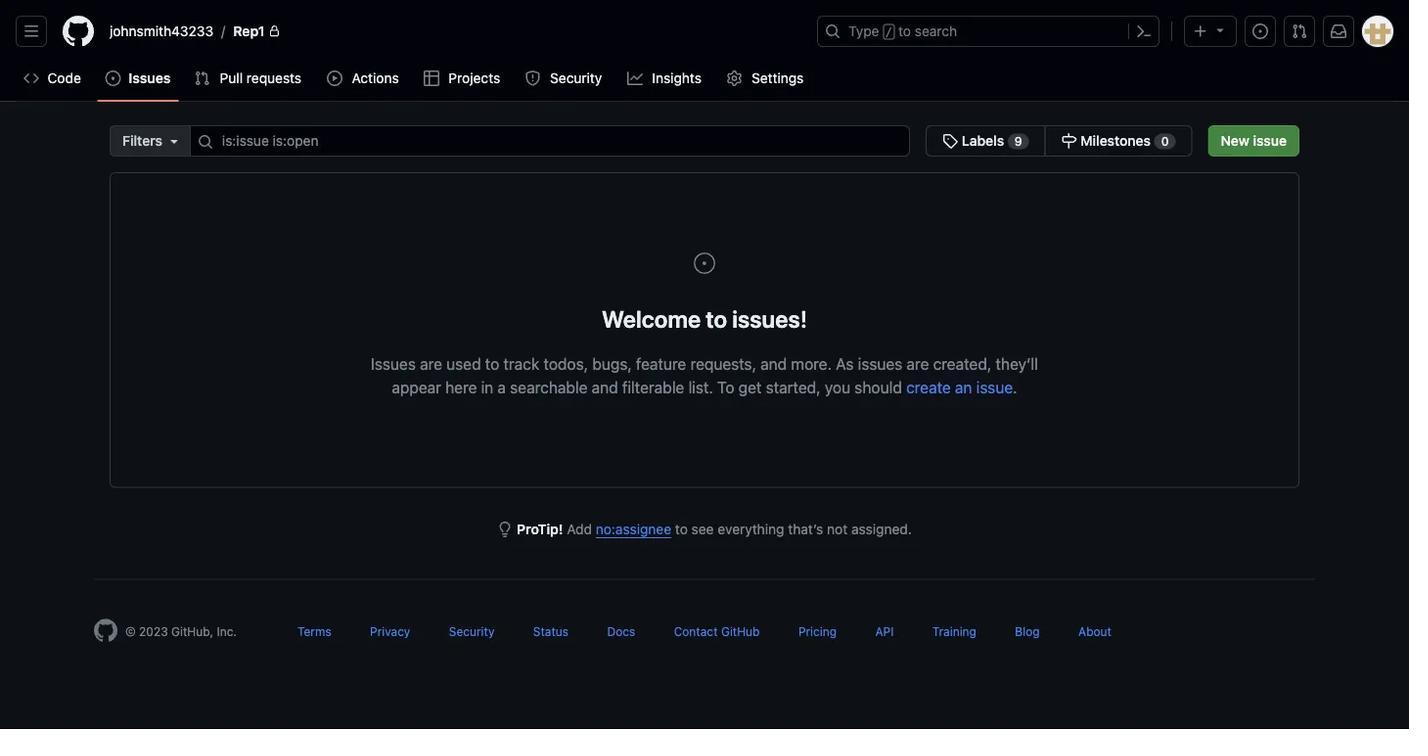 Task type: vqa. For each thing, say whether or not it's contained in the screenshot.
Blog link
yes



Task type: locate. For each thing, give the bounding box(es) containing it.
git pull request image left pull
[[194, 70, 210, 86]]

1 horizontal spatial issue opened image
[[693, 251, 716, 275]]

feature
[[636, 354, 686, 373]]

about link
[[1078, 625, 1112, 638]]

0 vertical spatial git pull request image
[[1292, 23, 1307, 39]]

are up the "appear" on the bottom left of the page
[[420, 354, 442, 373]]

to up "in"
[[485, 354, 499, 373]]

issue opened image
[[105, 70, 121, 86], [693, 251, 716, 275]]

graph image
[[627, 70, 643, 86]]

0 horizontal spatial security
[[449, 625, 495, 638]]

blog link
[[1015, 625, 1040, 638]]

homepage image up code
[[63, 16, 94, 47]]

1 horizontal spatial issues
[[371, 354, 416, 373]]

security link
[[517, 64, 611, 93], [449, 625, 495, 638]]

code
[[47, 70, 81, 86]]

milestones 0
[[1077, 133, 1169, 149]]

api
[[875, 625, 894, 638]]

that's
[[788, 521, 823, 537]]

0 horizontal spatial security link
[[449, 625, 495, 638]]

issues up the "appear" on the bottom left of the page
[[371, 354, 416, 373]]

notifications image
[[1331, 23, 1346, 39]]

Issues search field
[[190, 125, 910, 157]]

to
[[898, 23, 911, 39], [706, 305, 727, 332], [485, 354, 499, 373], [675, 521, 688, 537]]

triangle down image
[[166, 133, 182, 149]]

blog
[[1015, 625, 1040, 638]]

used
[[446, 354, 481, 373]]

no:assignee link
[[596, 521, 671, 537]]

status
[[533, 625, 569, 638]]

0 horizontal spatial and
[[592, 378, 618, 396]]

pricing
[[798, 625, 837, 638]]

in
[[481, 378, 493, 396]]

Search all issues text field
[[190, 125, 910, 157]]

issues!
[[732, 305, 807, 332]]

/ left rep1
[[221, 23, 225, 39]]

pricing link
[[798, 625, 837, 638]]

0 vertical spatial and
[[761, 354, 787, 373]]

issues down johnsmith43233 link
[[129, 70, 171, 86]]

security link up search all issues text box
[[517, 64, 611, 93]]

actions
[[352, 70, 399, 86]]

an
[[955, 378, 972, 396]]

create an issue .
[[906, 378, 1017, 396]]

search
[[915, 23, 957, 39]]

issue right new
[[1253, 133, 1287, 149]]

get
[[738, 378, 762, 396]]

and
[[761, 354, 787, 373], [592, 378, 618, 396]]

issue opened image right code
[[105, 70, 121, 86]]

are up "create"
[[907, 354, 929, 373]]

homepage image
[[63, 16, 94, 47], [94, 619, 117, 642]]

shield image
[[525, 70, 541, 86]]

filters button
[[110, 125, 191, 157]]

homepage image left © at bottom
[[94, 619, 117, 642]]

0 vertical spatial security
[[550, 70, 602, 86]]

/ inside johnsmith43233 /
[[221, 23, 225, 39]]

0 horizontal spatial are
[[420, 354, 442, 373]]

issue opened image up welcome to issues!
[[693, 251, 716, 275]]

new issue link
[[1208, 125, 1300, 157]]

lock image
[[269, 25, 280, 37]]

0 horizontal spatial issue opened image
[[105, 70, 121, 86]]

issue
[[1253, 133, 1287, 149], [976, 378, 1013, 396]]

triangle down image
[[1212, 22, 1228, 38]]

appear
[[392, 378, 441, 396]]

create
[[906, 378, 951, 396]]

play image
[[327, 70, 343, 86]]

1 vertical spatial issues
[[371, 354, 416, 373]]

security right shield image
[[550, 70, 602, 86]]

to left see
[[675, 521, 688, 537]]

labels
[[962, 133, 1004, 149]]

privacy link
[[370, 625, 410, 638]]

1 horizontal spatial and
[[761, 354, 787, 373]]

issue right the an
[[976, 378, 1013, 396]]

add
[[567, 521, 592, 537]]

code link
[[16, 64, 89, 93]]

rep1 link
[[225, 16, 288, 47]]

/ right type
[[885, 25, 892, 39]]

1 vertical spatial security
[[449, 625, 495, 638]]

0 vertical spatial issues
[[129, 70, 171, 86]]

actions link
[[319, 64, 408, 93]]

/
[[221, 23, 225, 39], [885, 25, 892, 39]]

1 vertical spatial and
[[592, 378, 618, 396]]

list
[[102, 16, 805, 47]]

1 horizontal spatial are
[[907, 354, 929, 373]]

0 vertical spatial issue
[[1253, 133, 1287, 149]]

1 vertical spatial issue
[[976, 378, 1013, 396]]

welcome to issues!
[[602, 305, 807, 332]]

0 horizontal spatial /
[[221, 23, 225, 39]]

and down bugs,
[[592, 378, 618, 396]]

johnsmith43233
[[110, 23, 213, 39]]

docs link
[[607, 625, 635, 638]]

1 horizontal spatial security
[[550, 70, 602, 86]]

welcome
[[602, 305, 701, 332]]

None search field
[[110, 125, 1192, 157]]

docs
[[607, 625, 635, 638]]

are
[[420, 354, 442, 373], [907, 354, 929, 373]]

settings
[[751, 70, 804, 86]]

as
[[836, 354, 854, 373]]

issue opened image for welcome to issues!
[[693, 251, 716, 275]]

security inside security link
[[550, 70, 602, 86]]

git pull request image left notifications image
[[1292, 23, 1307, 39]]

protip!
[[517, 521, 563, 537]]

1 horizontal spatial issue
[[1253, 133, 1287, 149]]

/ inside type / to search
[[885, 25, 892, 39]]

1 vertical spatial issue opened image
[[693, 251, 716, 275]]

security link left status link
[[449, 625, 495, 638]]

issue opened image inside issues link
[[105, 70, 121, 86]]

2023
[[139, 625, 168, 638]]

issues inside issues are used to track todos, bugs, feature requests, and more. as issues are created, they'll appear here in a searchable and filterable list. to get started, you should
[[371, 354, 416, 373]]

started,
[[766, 378, 821, 396]]

0 vertical spatial issue opened image
[[105, 70, 121, 86]]

security
[[550, 70, 602, 86], [449, 625, 495, 638]]

git pull request image
[[1292, 23, 1307, 39], [194, 70, 210, 86]]

0 vertical spatial homepage image
[[63, 16, 94, 47]]

to inside issues are used to track todos, bugs, feature requests, and more. as issues are created, they'll appear here in a searchable and filterable list. to get started, you should
[[485, 354, 499, 373]]

tag image
[[942, 133, 958, 149]]

milestone image
[[1061, 133, 1077, 149]]

projects
[[449, 70, 500, 86]]

none search field containing filters
[[110, 125, 1192, 157]]

1 are from the left
[[420, 354, 442, 373]]

searchable
[[510, 378, 588, 396]]

1 vertical spatial git pull request image
[[194, 70, 210, 86]]

requests,
[[690, 354, 756, 373]]

0 vertical spatial security link
[[517, 64, 611, 93]]

bugs,
[[592, 354, 632, 373]]

©
[[125, 625, 136, 638]]

0 horizontal spatial issues
[[129, 70, 171, 86]]

type / to search
[[848, 23, 957, 39]]

security left status link
[[449, 625, 495, 638]]

0 horizontal spatial git pull request image
[[194, 70, 210, 86]]

and up started,
[[761, 354, 787, 373]]

1 horizontal spatial /
[[885, 25, 892, 39]]



Task type: describe. For each thing, give the bounding box(es) containing it.
labels 9
[[958, 133, 1022, 149]]

© 2023 github, inc.
[[125, 625, 237, 638]]

to
[[717, 378, 734, 396]]

plus image
[[1193, 23, 1208, 39]]

insights
[[652, 70, 702, 86]]

type
[[848, 23, 879, 39]]

projects link
[[416, 64, 509, 93]]

johnsmith43233 link
[[102, 16, 221, 47]]

create an issue link
[[906, 378, 1013, 396]]

see
[[691, 521, 714, 537]]

terms link
[[297, 625, 331, 638]]

0
[[1161, 135, 1169, 148]]

johnsmith43233 /
[[110, 23, 225, 39]]

privacy
[[370, 625, 410, 638]]

9
[[1015, 135, 1022, 148]]

issue opened image for issues
[[105, 70, 121, 86]]

1 vertical spatial security link
[[449, 625, 495, 638]]

new issue
[[1221, 133, 1287, 149]]

issues
[[858, 354, 902, 373]]

contact github link
[[674, 625, 760, 638]]

requests
[[247, 70, 301, 86]]

status link
[[533, 625, 569, 638]]

should
[[855, 378, 902, 396]]

inc.
[[217, 625, 237, 638]]

settings link
[[719, 64, 813, 93]]

terms
[[297, 625, 331, 638]]

code image
[[23, 70, 39, 86]]

track
[[503, 354, 539, 373]]

list.
[[688, 378, 713, 396]]

here
[[445, 378, 477, 396]]

filters
[[122, 133, 162, 149]]

issues link
[[97, 64, 179, 93]]

command palette image
[[1136, 23, 1152, 39]]

protip! add no:assignee to see everything that's not assigned.
[[517, 521, 912, 537]]

1 horizontal spatial git pull request image
[[1292, 23, 1307, 39]]

list containing johnsmith43233 /
[[102, 16, 805, 47]]

no:assignee
[[596, 521, 671, 537]]

contact
[[674, 625, 718, 638]]

issues for issues
[[129, 70, 171, 86]]

1 vertical spatial homepage image
[[94, 619, 117, 642]]

to up requests,
[[706, 305, 727, 332]]

not
[[827, 521, 848, 537]]

github
[[721, 625, 760, 638]]

api link
[[875, 625, 894, 638]]

todos,
[[544, 354, 588, 373]]

pull requests
[[220, 70, 301, 86]]

light bulb image
[[497, 522, 513, 537]]

pull
[[220, 70, 243, 86]]

.
[[1013, 378, 1017, 396]]

they'll
[[996, 354, 1038, 373]]

training link
[[932, 625, 977, 638]]

a
[[498, 378, 506, 396]]

0 horizontal spatial issue
[[976, 378, 1013, 396]]

you
[[825, 378, 850, 396]]

about
[[1078, 625, 1112, 638]]

rep1
[[233, 23, 265, 39]]

created,
[[933, 354, 992, 373]]

filterable
[[622, 378, 684, 396]]

issues for issues are used to track todos, bugs, feature requests, and more. as issues are created, they'll appear here in a searchable and filterable list. to get started, you should
[[371, 354, 416, 373]]

2 are from the left
[[907, 354, 929, 373]]

git pull request image inside pull requests link
[[194, 70, 210, 86]]

1 horizontal spatial security link
[[517, 64, 611, 93]]

pull requests link
[[186, 64, 311, 93]]

more.
[[791, 354, 832, 373]]

/ for type
[[885, 25, 892, 39]]

issue opened image
[[1253, 23, 1268, 39]]

everything
[[718, 521, 784, 537]]

table image
[[424, 70, 439, 86]]

issue element
[[926, 125, 1192, 157]]

to left search
[[898, 23, 911, 39]]

/ for johnsmith43233
[[221, 23, 225, 39]]

milestones
[[1081, 133, 1151, 149]]

github,
[[171, 625, 213, 638]]

assigned.
[[851, 521, 912, 537]]

issues are used to track todos, bugs, feature requests, and more. as issues are created, they'll appear here in a searchable and filterable list. to get started, you should
[[371, 354, 1038, 396]]

contact github
[[674, 625, 760, 638]]

new
[[1221, 133, 1250, 149]]

search image
[[198, 134, 213, 150]]

training
[[932, 625, 977, 638]]

gear image
[[727, 70, 742, 86]]

insights link
[[619, 64, 711, 93]]



